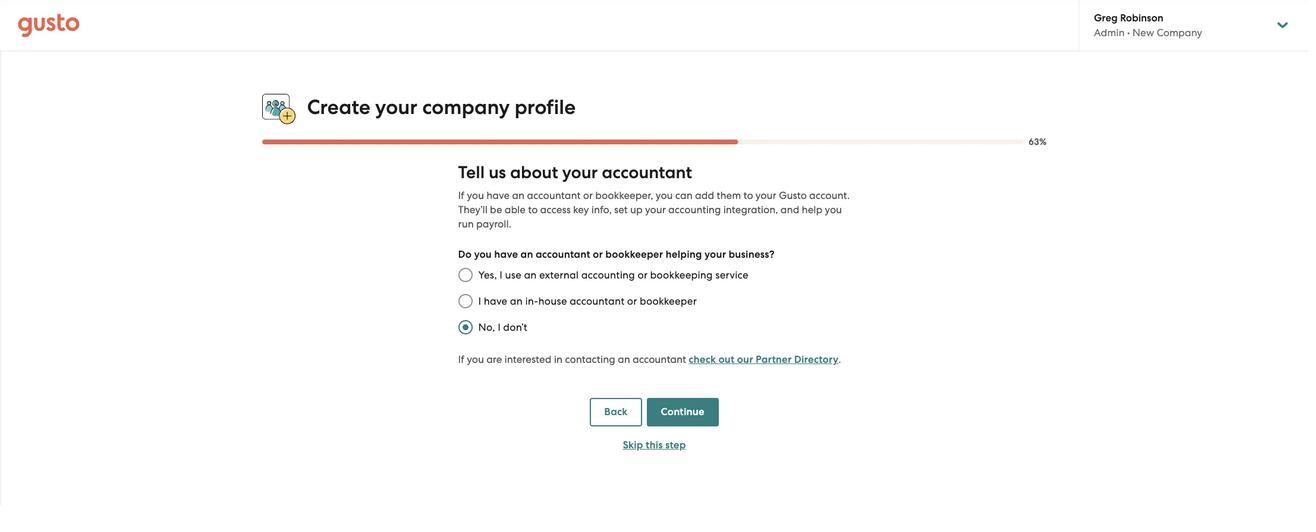 Task type: vqa. For each thing, say whether or not it's contained in the screenshot.
able
yes



Task type: describe. For each thing, give the bounding box(es) containing it.
integration,
[[724, 204, 779, 216]]

access
[[541, 204, 571, 216]]

your up service
[[705, 249, 727, 261]]

able
[[505, 204, 526, 216]]

can
[[676, 190, 693, 202]]

your right up
[[645, 204, 666, 216]]

2 vertical spatial have
[[484, 296, 508, 308]]

0 vertical spatial bookkeeper
[[606, 249, 664, 261]]

accountant for if you have an accountant or bookkeeper, you can add them to your gusto account. they'll be able to access key info, set up your accounting integration, and help you run payroll.
[[527, 190, 581, 202]]

gusto
[[779, 190, 807, 202]]

up
[[631, 204, 643, 216]]

an for yes,
[[524, 270, 537, 282]]

no,
[[479, 322, 495, 334]]

accountant inside if you are interested in contacting an accountant check out our partner directory .
[[633, 354, 687, 366]]

our
[[738, 354, 754, 367]]

accountant for do you have an accountant or bookkeeper helping your business?
[[536, 249, 591, 261]]

admin
[[1095, 27, 1125, 39]]

you down account.
[[825, 204, 843, 216]]

your right create
[[375, 95, 418, 120]]

back
[[605, 406, 628, 419]]

No, I don't radio
[[452, 315, 479, 341]]

house
[[539, 296, 567, 308]]

bookkeeping
[[651, 270, 713, 282]]

helping
[[666, 249, 702, 261]]

an inside if you are interested in contacting an accountant check out our partner directory .
[[618, 354, 630, 366]]

if for check
[[458, 354, 465, 366]]

in-
[[526, 296, 539, 308]]

have for have
[[495, 249, 518, 261]]

or down do you have an accountant or bookkeeper helping your business?
[[638, 270, 648, 282]]

external
[[540, 270, 579, 282]]

0 horizontal spatial accounting
[[582, 270, 635, 282]]

yes,
[[479, 270, 497, 282]]

an for do
[[521, 249, 533, 261]]

Yes, I use an external accounting or bookkeeping service radio
[[452, 262, 479, 289]]

don't
[[504, 322, 528, 334]]

continue
[[661, 406, 705, 419]]

about
[[510, 163, 558, 183]]

your up the key
[[563, 163, 598, 183]]

payroll.
[[477, 218, 512, 230]]

you for do you have an accountant or bookkeeper helping your business?
[[474, 249, 492, 261]]

skip this step button
[[590, 432, 719, 461]]

business?
[[729, 249, 775, 261]]

i have an in-house accountant or bookkeeper
[[479, 296, 697, 308]]

out
[[719, 354, 735, 367]]

i for no,
[[498, 322, 501, 334]]

1 vertical spatial bookkeeper
[[640, 296, 697, 308]]

if you are interested in contacting an accountant check out our partner directory .
[[458, 354, 842, 367]]

check
[[689, 354, 716, 367]]

tell us about your accountant
[[458, 163, 692, 183]]

tell
[[458, 163, 485, 183]]

new
[[1133, 27, 1155, 39]]

have for about
[[487, 190, 510, 202]]

your up integration,
[[756, 190, 777, 202]]

partner
[[756, 354, 792, 367]]

back link
[[590, 399, 642, 427]]

0 vertical spatial to
[[744, 190, 754, 202]]

run
[[458, 218, 474, 230]]



Task type: locate. For each thing, give the bounding box(es) containing it.
you left are
[[467, 354, 484, 366]]

an up the use
[[521, 249, 533, 261]]

1 vertical spatial accounting
[[582, 270, 635, 282]]

bookkeeper
[[606, 249, 664, 261], [640, 296, 697, 308]]

you for if you are interested in contacting an accountant check out our partner directory .
[[467, 354, 484, 366]]

bookkeeper down the bookkeeping
[[640, 296, 697, 308]]

this
[[646, 440, 663, 452]]

service
[[716, 270, 749, 282]]

accounting
[[669, 204, 721, 216], [582, 270, 635, 282]]

have up the use
[[495, 249, 518, 261]]

add
[[696, 190, 715, 202]]

I have an in-house accountant or bookkeeper radio
[[452, 289, 479, 315]]

you up the they'll
[[467, 190, 484, 202]]

have inside if you have an accountant or bookkeeper, you can add them to your gusto account. they'll be able to access key info, set up your accounting integration, and help you run payroll.
[[487, 190, 510, 202]]

accounting down do you have an accountant or bookkeeper helping your business?
[[582, 270, 635, 282]]

accountant up access
[[527, 190, 581, 202]]

key
[[574, 204, 589, 216]]

.
[[839, 354, 842, 366]]

2 vertical spatial i
[[498, 322, 501, 334]]

if inside if you have an accountant or bookkeeper, you can add them to your gusto account. they'll be able to access key info, set up your accounting integration, and help you run payroll.
[[458, 190, 465, 202]]

they'll
[[458, 204, 488, 216]]

greg robinson admin • new company
[[1095, 12, 1203, 39]]

skip
[[623, 440, 644, 452]]

i right no,
[[498, 322, 501, 334]]

if
[[458, 190, 465, 202], [458, 354, 465, 366]]

i left the use
[[500, 270, 503, 282]]

0 vertical spatial have
[[487, 190, 510, 202]]

i up no,
[[479, 296, 481, 308]]

create
[[307, 95, 371, 120]]

us
[[489, 163, 506, 183]]

or up the key
[[583, 190, 593, 202]]

you inside if you are interested in contacting an accountant check out our partner directory .
[[467, 354, 484, 366]]

i for yes,
[[500, 270, 503, 282]]

accountant for tell us about your accountant
[[602, 163, 692, 183]]

interested
[[505, 354, 552, 366]]

be
[[490, 204, 502, 216]]

continue button
[[647, 399, 719, 427]]

help
[[802, 204, 823, 216]]

or down yes, i use an external accounting or bookkeeping service
[[628, 296, 638, 308]]

contacting
[[565, 354, 616, 366]]

you left can
[[656, 190, 673, 202]]

1 vertical spatial to
[[528, 204, 538, 216]]

accounting inside if you have an accountant or bookkeeper, you can add them to your gusto account. they'll be able to access key info, set up your accounting integration, and help you run payroll.
[[669, 204, 721, 216]]

and
[[781, 204, 800, 216]]

or
[[583, 190, 593, 202], [593, 249, 603, 261], [638, 270, 648, 282], [628, 296, 638, 308]]

check out our partner directory link
[[689, 354, 839, 367]]

an
[[512, 190, 525, 202], [521, 249, 533, 261], [524, 270, 537, 282], [510, 296, 523, 308], [618, 354, 630, 366]]

if you have an accountant or bookkeeper, you can add them to your gusto account. they'll be able to access key info, set up your accounting integration, and help you run payroll.
[[458, 190, 850, 230]]

if for can
[[458, 190, 465, 202]]

bookkeeper,
[[596, 190, 654, 202]]

info,
[[592, 204, 612, 216]]

an left the in-
[[510, 296, 523, 308]]

have up be
[[487, 190, 510, 202]]

or inside if you have an accountant or bookkeeper, you can add them to your gusto account. they'll be able to access key info, set up your accounting integration, and help you run payroll.
[[583, 190, 593, 202]]

accountant down yes, i use an external accounting or bookkeeping service
[[570, 296, 625, 308]]

you for if you have an accountant or bookkeeper, you can add them to your gusto account. they'll be able to access key info, set up your accounting integration, and help you run payroll.
[[467, 190, 484, 202]]

•
[[1128, 27, 1131, 39]]

i
[[500, 270, 503, 282], [479, 296, 481, 308], [498, 322, 501, 334]]

an inside if you have an accountant or bookkeeper, you can add them to your gusto account. they'll be able to access key info, set up your accounting integration, and help you run payroll.
[[512, 190, 525, 202]]

create your company profile
[[307, 95, 576, 120]]

bookkeeper up yes, i use an external accounting or bookkeeping service
[[606, 249, 664, 261]]

are
[[487, 354, 502, 366]]

your
[[375, 95, 418, 120], [563, 163, 598, 183], [756, 190, 777, 202], [645, 204, 666, 216], [705, 249, 727, 261]]

1 vertical spatial if
[[458, 354, 465, 366]]

1 vertical spatial i
[[479, 296, 481, 308]]

an right contacting
[[618, 354, 630, 366]]

accountant inside if you have an accountant or bookkeeper, you can add them to your gusto account. they'll be able to access key info, set up your accounting integration, and help you run payroll.
[[527, 190, 581, 202]]

if inside if you are interested in contacting an accountant check out our partner directory .
[[458, 354, 465, 366]]

an right the use
[[524, 270, 537, 282]]

0 vertical spatial accounting
[[669, 204, 721, 216]]

no, i don't
[[479, 322, 528, 334]]

2 if from the top
[[458, 354, 465, 366]]

0 vertical spatial i
[[500, 270, 503, 282]]

or up yes, i use an external accounting or bookkeeping service
[[593, 249, 603, 261]]

63%
[[1029, 137, 1047, 148]]

account.
[[810, 190, 850, 202]]

if down the "no, i don't" 'radio'
[[458, 354, 465, 366]]

use
[[505, 270, 522, 282]]

1 horizontal spatial accounting
[[669, 204, 721, 216]]

home image
[[18, 13, 80, 37]]

you
[[467, 190, 484, 202], [656, 190, 673, 202], [825, 204, 843, 216], [474, 249, 492, 261], [467, 354, 484, 366]]

greg
[[1095, 12, 1118, 24]]

have up no, i don't
[[484, 296, 508, 308]]

robinson
[[1121, 12, 1164, 24]]

company
[[1157, 27, 1203, 39]]

to up integration,
[[744, 190, 754, 202]]

accountant left check
[[633, 354, 687, 366]]

directory
[[795, 354, 839, 367]]

to
[[744, 190, 754, 202], [528, 204, 538, 216]]

step
[[666, 440, 686, 452]]

do you have an accountant or bookkeeper helping your business?
[[458, 249, 775, 261]]

have
[[487, 190, 510, 202], [495, 249, 518, 261], [484, 296, 508, 308]]

in
[[554, 354, 563, 366]]

set
[[615, 204, 628, 216]]

1 if from the top
[[458, 190, 465, 202]]

accounting down add
[[669, 204, 721, 216]]

1 vertical spatial have
[[495, 249, 518, 261]]

them
[[717, 190, 741, 202]]

accountant up bookkeeper,
[[602, 163, 692, 183]]

profile
[[515, 95, 576, 120]]

do
[[458, 249, 472, 261]]

accountant
[[602, 163, 692, 183], [527, 190, 581, 202], [536, 249, 591, 261], [570, 296, 625, 308], [633, 354, 687, 366]]

skip this step
[[623, 440, 686, 452]]

an up able
[[512, 190, 525, 202]]

you right do
[[474, 249, 492, 261]]

yes, i use an external accounting or bookkeeping service
[[479, 270, 749, 282]]

an for if
[[512, 190, 525, 202]]

0 horizontal spatial to
[[528, 204, 538, 216]]

0 vertical spatial if
[[458, 190, 465, 202]]

accountant up external
[[536, 249, 591, 261]]

if up the they'll
[[458, 190, 465, 202]]

1 horizontal spatial to
[[744, 190, 754, 202]]

company
[[422, 95, 510, 120]]

to right able
[[528, 204, 538, 216]]



